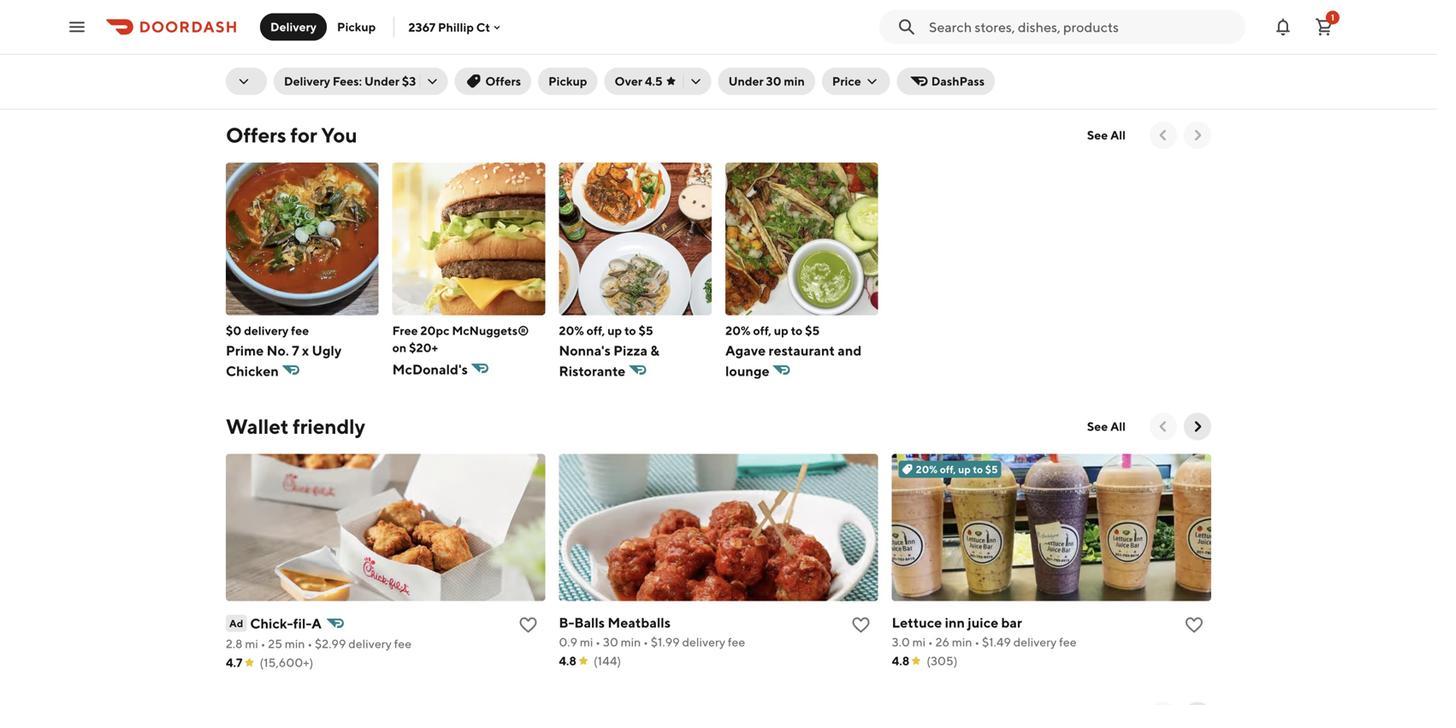 Task type: describe. For each thing, give the bounding box(es) containing it.
min inside button
[[784, 74, 805, 88]]

fee inside lettuce inn juice bar 3.0 mi • 26 min • $1.49 delivery fee
[[1059, 635, 1077, 649]]

delivery button
[[260, 13, 327, 41]]

• left 26
[[928, 635, 933, 649]]

$0 delivery fee
[[226, 324, 309, 338]]

previous button of carousel image for offers for you
[[1155, 127, 1172, 144]]

click to add this store to your saved list image for 2.8 mi • 25 min • $2.99 delivery fee
[[518, 615, 539, 635]]

• left 25
[[261, 637, 266, 651]]

2 horizontal spatial $5
[[986, 463, 998, 475]]

see for wallet friendly
[[1087, 419, 1108, 434]]

see all for offers for you
[[1087, 128, 1126, 142]]

meatballs
[[608, 615, 671, 631]]

under 30 min
[[729, 74, 805, 88]]

offers for offers for you
[[226, 123, 286, 147]]

you
[[321, 123, 357, 147]]

0 vertical spatial 0.9
[[892, 56, 911, 70]]

and
[[838, 342, 862, 359]]

lettuce
[[892, 615, 942, 631]]

price
[[832, 74, 861, 88]]

chick-
[[250, 615, 293, 632]]

mi for 2.8 mi • 25 min • $2.99 delivery fee
[[245, 637, 258, 651]]

• up the (144)
[[596, 635, 601, 649]]

nonna's pizza & ristorante
[[559, 342, 660, 379]]

ristorante
[[559, 363, 626, 379]]

dashpass button
[[897, 68, 995, 95]]

1.9 mi • 23 min • $1.99 delivery fee
[[559, 56, 740, 70]]

1.4 mi • 24 min • $​0 delivery fee
[[226, 56, 394, 70]]

$2.99
[[315, 637, 346, 651]]

chicken
[[226, 363, 279, 379]]

$1.49
[[982, 635, 1011, 649]]

&
[[651, 342, 660, 359]]

$1.99 inside b-balls meatballs 0.9 mi • 30 min • $1.99 delivery fee
[[651, 635, 680, 649]]

2.8
[[226, 637, 243, 651]]

0 horizontal spatial mcdonald's
[[392, 361, 468, 377]]

offers button
[[455, 68, 532, 95]]

$1.99 for 19
[[981, 56, 1010, 70]]

juice
[[968, 615, 999, 631]]

0 vertical spatial pickup
[[337, 20, 376, 34]]

24
[[266, 56, 280, 70]]

0.9 mi • 19 min • $1.99 delivery fee
[[892, 56, 1075, 70]]

see all link for offers for you
[[1077, 122, 1136, 149]]

fees:
[[333, 74, 362, 88]]

$​0
[[313, 56, 328, 70]]

7
[[292, 342, 299, 359]]

26
[[936, 635, 950, 649]]

prime no. 7 x ugly chicken
[[226, 342, 342, 379]]

b-
[[559, 615, 574, 631]]

balls
[[574, 615, 605, 631]]

over 4.5
[[615, 74, 663, 88]]

under 30 min button
[[718, 68, 815, 95]]

all for offers for you
[[1111, 128, 1126, 142]]

over
[[615, 74, 643, 88]]

mi for 0.9 mi • 19 min • $1.99 delivery fee
[[913, 56, 926, 70]]

2 horizontal spatial off,
[[940, 463, 956, 475]]

(2,600+)
[[594, 75, 642, 89]]

ad
[[229, 618, 243, 629]]

friendly
[[293, 414, 365, 439]]

delivery inside lettuce inn juice bar 3.0 mi • 26 min • $1.49 delivery fee
[[1014, 635, 1057, 649]]

restaurant
[[769, 342, 835, 359]]

up for restaurant
[[774, 324, 789, 338]]

all for wallet friendly
[[1111, 419, 1126, 434]]

phillip
[[438, 20, 474, 34]]

fil-
[[293, 615, 312, 632]]

offers for you
[[226, 123, 357, 147]]

offers for you link
[[226, 122, 357, 149]]

mcnuggetsⓡ
[[452, 324, 529, 338]]

mi inside b-balls meatballs 0.9 mi • 30 min • $1.99 delivery fee
[[580, 635, 593, 649]]

agave
[[726, 342, 766, 359]]

4.5
[[645, 74, 663, 88]]

• left 23
[[592, 56, 597, 70]]

to for pizza
[[625, 324, 636, 338]]

min inside lettuce inn juice bar 3.0 mi • 26 min • $1.49 delivery fee
[[952, 635, 973, 649]]

see all link for wallet friendly
[[1077, 413, 1136, 440]]

• left 24
[[259, 56, 264, 70]]

ct
[[476, 20, 490, 34]]

guacamole
[[226, 35, 299, 51]]

no.
[[267, 342, 289, 359]]

$5 for pizza
[[639, 324, 653, 338]]

min right 24
[[283, 56, 303, 70]]

delivery for delivery fees: under $3
[[284, 74, 330, 88]]

25
[[268, 637, 282, 651]]

price button
[[822, 68, 891, 95]]

see for offers for you
[[1087, 128, 1108, 142]]

over 4.5 button
[[605, 68, 712, 95]]

ugly
[[312, 342, 342, 359]]

x
[[302, 342, 309, 359]]

min up over
[[615, 56, 635, 70]]

(15,600+)
[[260, 656, 314, 670]]

1 horizontal spatial pickup button
[[538, 68, 598, 95]]

2 items, open order cart image
[[1314, 17, 1335, 37]]

to for restaurant
[[791, 324, 803, 338]]

next button of carousel image
[[1189, 418, 1207, 435]]

see all for wallet friendly
[[1087, 419, 1126, 434]]

for
[[290, 123, 317, 147]]

0 vertical spatial mcdonald's
[[892, 35, 968, 51]]

mi inside lettuce inn juice bar 3.0 mi • 26 min • $1.49 delivery fee
[[913, 635, 926, 649]]

0.9 inside b-balls meatballs 0.9 mi • 30 min • $1.99 delivery fee
[[559, 635, 578, 649]]

3.0
[[892, 635, 910, 649]]

previous button of carousel image for wallet friendly
[[1155, 418, 1172, 435]]

prime
[[226, 342, 264, 359]]



Task type: vqa. For each thing, say whether or not it's contained in the screenshot.
Catering image
no



Task type: locate. For each thing, give the bounding box(es) containing it.
delivery up guacamole
[[270, 20, 317, 34]]

4.7 for 2.8
[[226, 656, 243, 670]]

$1.99
[[645, 56, 674, 70], [981, 56, 1010, 70], [651, 635, 680, 649]]

0 vertical spatial pickup button
[[327, 13, 386, 41]]

20% for agave restaurant and lounge
[[726, 324, 751, 338]]

previous button of carousel image left next button of carousel icon in the right of the page
[[1155, 127, 1172, 144]]

click to add this store to your saved list image
[[518, 34, 539, 55], [1184, 34, 1205, 55], [518, 615, 539, 635], [1184, 615, 1205, 635]]

1 vertical spatial 0.9
[[559, 635, 578, 649]]

all left next button of carousel image
[[1111, 419, 1126, 434]]

2 previous button of carousel image from the top
[[1155, 418, 1172, 435]]

0 horizontal spatial $5
[[639, 324, 653, 338]]

min
[[283, 56, 303, 70], [615, 56, 635, 70], [951, 56, 971, 70], [784, 74, 805, 88], [621, 635, 641, 649], [952, 635, 973, 649], [285, 637, 305, 651]]

delivery
[[270, 20, 317, 34], [284, 74, 330, 88]]

1 horizontal spatial 20%
[[726, 324, 751, 338]]

2367 phillip ct button
[[409, 20, 504, 34]]

notification bell image
[[1273, 17, 1294, 37]]

0 vertical spatial all
[[1111, 128, 1126, 142]]

lettuce inn juice bar 3.0 mi • 26 min • $1.49 delivery fee
[[892, 615, 1077, 649]]

1 button
[[1307, 10, 1342, 44]]

• left 19
[[929, 56, 934, 70]]

ad chick-fil-a
[[229, 615, 322, 632]]

min down meatballs
[[621, 635, 641, 649]]

• left $​0
[[305, 56, 310, 70]]

0 vertical spatial click to add this store to your saved list image
[[851, 34, 872, 55]]

2 horizontal spatial 20% off, up to $5
[[916, 463, 998, 475]]

0 horizontal spatial 4.8
[[559, 654, 577, 668]]

20% for nonna's pizza & ristorante
[[559, 324, 584, 338]]

1
[[1331, 12, 1335, 22]]

1 vertical spatial previous button of carousel image
[[1155, 418, 1172, 435]]

1.4
[[226, 56, 241, 70]]

4.6 for (3,000+)
[[892, 75, 910, 89]]

1 vertical spatial see
[[1087, 419, 1108, 434]]

2 4.6 from the left
[[892, 75, 910, 89]]

1 vertical spatial see all link
[[1077, 413, 1136, 440]]

$20+
[[409, 341, 438, 355]]

2.8 mi • 25 min • $2.99 delivery fee
[[226, 637, 412, 651]]

mcdonald's
[[892, 35, 968, 51], [392, 361, 468, 377]]

0.9 down b-
[[559, 635, 578, 649]]

20% off, up to $5 for nonna's
[[559, 324, 653, 338]]

1 horizontal spatial pickup
[[549, 74, 587, 88]]

nonna's
[[559, 342, 611, 359]]

agave restaurant and lounge
[[726, 342, 862, 379]]

mcdonald's down $20+
[[392, 361, 468, 377]]

$1.99 up 4.5 at the left top of the page
[[645, 56, 674, 70]]

mi right 3.0
[[913, 635, 926, 649]]

delivery inside b-balls meatballs 0.9 mi • 30 min • $1.99 delivery fee
[[682, 635, 726, 649]]

pickup button
[[327, 13, 386, 41], [538, 68, 598, 95]]

delivery
[[331, 56, 374, 70], [677, 56, 720, 70], [1012, 56, 1055, 70], [244, 324, 289, 338], [682, 635, 726, 649], [1014, 635, 1057, 649], [349, 637, 392, 651]]

1 horizontal spatial offers
[[485, 74, 521, 88]]

mi left 19
[[913, 56, 926, 70]]

0 horizontal spatial pickup
[[337, 20, 376, 34]]

click to add this store to your saved list image left 3.0
[[851, 615, 872, 635]]

free 20pc mcnuggetsⓡ on $20+
[[392, 324, 529, 355]]

1 previous button of carousel image from the top
[[1155, 127, 1172, 144]]

1 click to add this store to your saved list image from the top
[[851, 34, 872, 55]]

lounge
[[726, 363, 770, 379]]

1 under from the left
[[364, 74, 400, 88]]

1 horizontal spatial off,
[[753, 324, 772, 338]]

(800+)
[[260, 75, 298, 89]]

mi right 1.4 at the top of the page
[[243, 56, 256, 70]]

$5 for restaurant
[[805, 324, 820, 338]]

pickup button left 23
[[538, 68, 598, 95]]

0 vertical spatial offers
[[485, 74, 521, 88]]

2 see all link from the top
[[1077, 413, 1136, 440]]

under
[[364, 74, 400, 88], [729, 74, 764, 88]]

pickup
[[337, 20, 376, 34], [549, 74, 587, 88]]

4.8 for lettuce
[[892, 654, 910, 668]]

0 vertical spatial see all link
[[1077, 122, 1136, 149]]

0 vertical spatial 30
[[766, 74, 782, 88]]

1 see from the top
[[1087, 128, 1108, 142]]

1 horizontal spatial under
[[729, 74, 764, 88]]

free
[[392, 324, 418, 338]]

see all link
[[1077, 122, 1136, 149], [1077, 413, 1136, 440]]

1 vertical spatial 30
[[603, 635, 618, 649]]

1 horizontal spatial 0.9
[[892, 56, 911, 70]]

2 all from the top
[[1111, 419, 1126, 434]]

0 horizontal spatial 20%
[[559, 324, 584, 338]]

30 up the (144)
[[603, 635, 618, 649]]

1 vertical spatial delivery
[[284, 74, 330, 88]]

min up dashpass
[[951, 56, 971, 70]]

4.8
[[559, 654, 577, 668], [892, 654, 910, 668]]

click to add this store to your saved list image for b-balls meatballs
[[851, 615, 872, 635]]

all
[[1111, 128, 1126, 142], [1111, 419, 1126, 434]]

2367 phillip ct
[[409, 20, 490, 34]]

0 horizontal spatial pickup button
[[327, 13, 386, 41]]

4.7 for 1.4
[[226, 75, 243, 89]]

$1.99 for 23
[[645, 56, 674, 70]]

2 click to add this store to your saved list image from the top
[[851, 615, 872, 635]]

open menu image
[[67, 17, 87, 37]]

20pc
[[421, 324, 450, 338]]

0 horizontal spatial off,
[[587, 324, 605, 338]]

1 vertical spatial 4.7
[[226, 656, 243, 670]]

30 inside b-balls meatballs 0.9 mi • 30 min • $1.99 delivery fee
[[603, 635, 618, 649]]

Store search: begin typing to search for stores available on DoorDash text field
[[929, 18, 1236, 36]]

click to add this store to your saved list image
[[851, 34, 872, 55], [851, 615, 872, 635]]

4.6
[[559, 75, 576, 89], [892, 75, 910, 89]]

0 vertical spatial delivery
[[270, 20, 317, 34]]

mi right 2.8 on the bottom left of page
[[245, 637, 258, 651]]

1 vertical spatial pickup button
[[538, 68, 598, 95]]

19
[[936, 56, 948, 70]]

(305)
[[927, 654, 958, 668]]

2 4.7 from the top
[[226, 656, 243, 670]]

0 horizontal spatial 4.6
[[559, 75, 576, 89]]

min inside b-balls meatballs 0.9 mi • 30 min • $1.99 delivery fee
[[621, 635, 641, 649]]

1 vertical spatial offers
[[226, 123, 286, 147]]

30 inside button
[[766, 74, 782, 88]]

(3,000+)
[[927, 75, 976, 89]]

a
[[312, 615, 322, 632]]

offers left for
[[226, 123, 286, 147]]

• left $2.99
[[307, 637, 313, 651]]

2 4.8 from the left
[[892, 654, 910, 668]]

pickup down 1.9
[[549, 74, 587, 88]]

0 horizontal spatial to
[[625, 324, 636, 338]]

delivery for delivery
[[270, 20, 317, 34]]

1 vertical spatial all
[[1111, 419, 1126, 434]]

click to add this store to your saved list image for 1.9 mi • 23 min • $1.99 delivery fee
[[851, 34, 872, 55]]

0 vertical spatial see
[[1087, 128, 1108, 142]]

mi
[[243, 56, 256, 70], [576, 56, 589, 70], [913, 56, 926, 70], [580, 635, 593, 649], [913, 635, 926, 649], [245, 637, 258, 651]]

pizza
[[614, 342, 648, 359]]

on
[[392, 341, 407, 355]]

1 vertical spatial click to add this store to your saved list image
[[851, 615, 872, 635]]

inn
[[945, 615, 965, 631]]

delivery inside 'button'
[[270, 20, 317, 34]]

1 horizontal spatial 4.8
[[892, 654, 910, 668]]

0 vertical spatial previous button of carousel image
[[1155, 127, 1172, 144]]

mi for 1.9 mi • 23 min • $1.99 delivery fee
[[576, 56, 589, 70]]

offers
[[485, 74, 521, 88], [226, 123, 286, 147]]

wallet
[[226, 414, 289, 439]]

1 4.8 from the left
[[559, 654, 577, 668]]

• up over 4.5
[[638, 56, 643, 70]]

1 horizontal spatial 20% off, up to $5
[[726, 324, 820, 338]]

30 left price
[[766, 74, 782, 88]]

1 horizontal spatial $5
[[805, 324, 820, 338]]

(144)
[[594, 654, 621, 668]]

4.6 right 'price' button
[[892, 75, 910, 89]]

offers inside button
[[485, 74, 521, 88]]

under inside button
[[729, 74, 764, 88]]

2 horizontal spatial to
[[973, 463, 983, 475]]

4.6 down 1.9
[[559, 75, 576, 89]]

2 horizontal spatial up
[[958, 463, 971, 475]]

4.7
[[226, 75, 243, 89], [226, 656, 243, 670]]

1 4.6 from the left
[[559, 75, 576, 89]]

next button of carousel image
[[1189, 127, 1207, 144]]

1 vertical spatial mcdonald's
[[392, 361, 468, 377]]

1 horizontal spatial to
[[791, 324, 803, 338]]

1 4.7 from the top
[[226, 75, 243, 89]]

click to add this store to your saved list image up 'price' button
[[851, 34, 872, 55]]

$1.99 up dashpass
[[981, 56, 1010, 70]]

1 horizontal spatial 30
[[766, 74, 782, 88]]

wallet friendly link
[[226, 413, 365, 440]]

0.9 left 19
[[892, 56, 911, 70]]

mi right 1.9
[[576, 56, 589, 70]]

mi down balls
[[580, 635, 593, 649]]

fee
[[376, 56, 394, 70], [722, 56, 740, 70], [1058, 56, 1075, 70], [291, 324, 309, 338], [728, 635, 746, 649], [1059, 635, 1077, 649], [394, 637, 412, 651]]

up for pizza
[[608, 324, 622, 338]]

min left price
[[784, 74, 805, 88]]

0 horizontal spatial 20% off, up to $5
[[559, 324, 653, 338]]

4.7 down 1.4 at the top of the page
[[226, 75, 243, 89]]

0 horizontal spatial under
[[364, 74, 400, 88]]

0 vertical spatial see all
[[1087, 128, 1126, 142]]

4.8 down 3.0
[[892, 654, 910, 668]]

• up dashpass
[[973, 56, 978, 70]]

1 all from the top
[[1111, 128, 1126, 142]]

all left next button of carousel icon in the right of the page
[[1111, 128, 1126, 142]]

30
[[766, 74, 782, 88], [603, 635, 618, 649]]

click to add this store to your saved list image for 1.4 mi • 24 min • $​0 delivery fee
[[518, 34, 539, 55]]

2367
[[409, 20, 436, 34]]

0 horizontal spatial 0.9
[[559, 635, 578, 649]]

• left $1.49
[[975, 635, 980, 649]]

4.8 down b-
[[559, 654, 577, 668]]

2 horizontal spatial 20%
[[916, 463, 938, 475]]

bar
[[1002, 615, 1022, 631]]

0.9
[[892, 56, 911, 70], [559, 635, 578, 649]]

offers for offers
[[485, 74, 521, 88]]

pickup up delivery fees: under $3
[[337, 20, 376, 34]]

wallet friendly
[[226, 414, 365, 439]]

delivery down 1.4 mi • 24 min • $​0 delivery fee
[[284, 74, 330, 88]]

2 see all from the top
[[1087, 419, 1126, 434]]

2 see from the top
[[1087, 419, 1108, 434]]

$5
[[639, 324, 653, 338], [805, 324, 820, 338], [986, 463, 998, 475]]

offers down ct on the left top of the page
[[485, 74, 521, 88]]

1 vertical spatial see all
[[1087, 419, 1126, 434]]

4.6 for (2,600+)
[[559, 75, 576, 89]]

1.9
[[559, 56, 574, 70]]

pickup button up $​0
[[327, 13, 386, 41]]

$3
[[402, 74, 416, 88]]

min right 26
[[952, 635, 973, 649]]

2 under from the left
[[729, 74, 764, 88]]

min right 25
[[285, 637, 305, 651]]

mi for 1.4 mi • 24 min • $​0 delivery fee
[[243, 56, 256, 70]]

dashpass
[[932, 74, 985, 88]]

1 horizontal spatial up
[[774, 324, 789, 338]]

mcdonald's up 19
[[892, 35, 968, 51]]

20% off, up to $5 for agave
[[726, 324, 820, 338]]

•
[[259, 56, 264, 70], [305, 56, 310, 70], [592, 56, 597, 70], [638, 56, 643, 70], [929, 56, 934, 70], [973, 56, 978, 70], [596, 635, 601, 649], [643, 635, 649, 649], [928, 635, 933, 649], [975, 635, 980, 649], [261, 637, 266, 651], [307, 637, 313, 651]]

up
[[608, 324, 622, 338], [774, 324, 789, 338], [958, 463, 971, 475]]

4.7 down 2.8 on the bottom left of page
[[226, 656, 243, 670]]

0 horizontal spatial 30
[[603, 635, 618, 649]]

1 vertical spatial pickup
[[549, 74, 587, 88]]

delivery fees: under $3
[[284, 74, 416, 88]]

fee inside b-balls meatballs 0.9 mi • 30 min • $1.99 delivery fee
[[728, 635, 746, 649]]

$0
[[226, 324, 242, 338]]

23
[[599, 56, 613, 70]]

1 horizontal spatial mcdonald's
[[892, 35, 968, 51]]

b-balls meatballs 0.9 mi • 30 min • $1.99 delivery fee
[[559, 615, 746, 649]]

see
[[1087, 128, 1108, 142], [1087, 419, 1108, 434]]

0 vertical spatial 4.7
[[226, 75, 243, 89]]

• down meatballs
[[643, 635, 649, 649]]

off, for agave
[[753, 324, 772, 338]]

1 see all from the top
[[1087, 128, 1126, 142]]

click to add this store to your saved list image for 0.9 mi • 19 min • $1.99 delivery fee
[[1184, 34, 1205, 55]]

previous button of carousel image
[[1155, 127, 1172, 144], [1155, 418, 1172, 435]]

$1.99 down meatballs
[[651, 635, 680, 649]]

1 see all link from the top
[[1077, 122, 1136, 149]]

previous button of carousel image left next button of carousel image
[[1155, 418, 1172, 435]]

4.8 for b-
[[559, 654, 577, 668]]

0 horizontal spatial offers
[[226, 123, 286, 147]]

0 horizontal spatial up
[[608, 324, 622, 338]]

off,
[[587, 324, 605, 338], [753, 324, 772, 338], [940, 463, 956, 475]]

1 horizontal spatial 4.6
[[892, 75, 910, 89]]

off, for nonna's
[[587, 324, 605, 338]]



